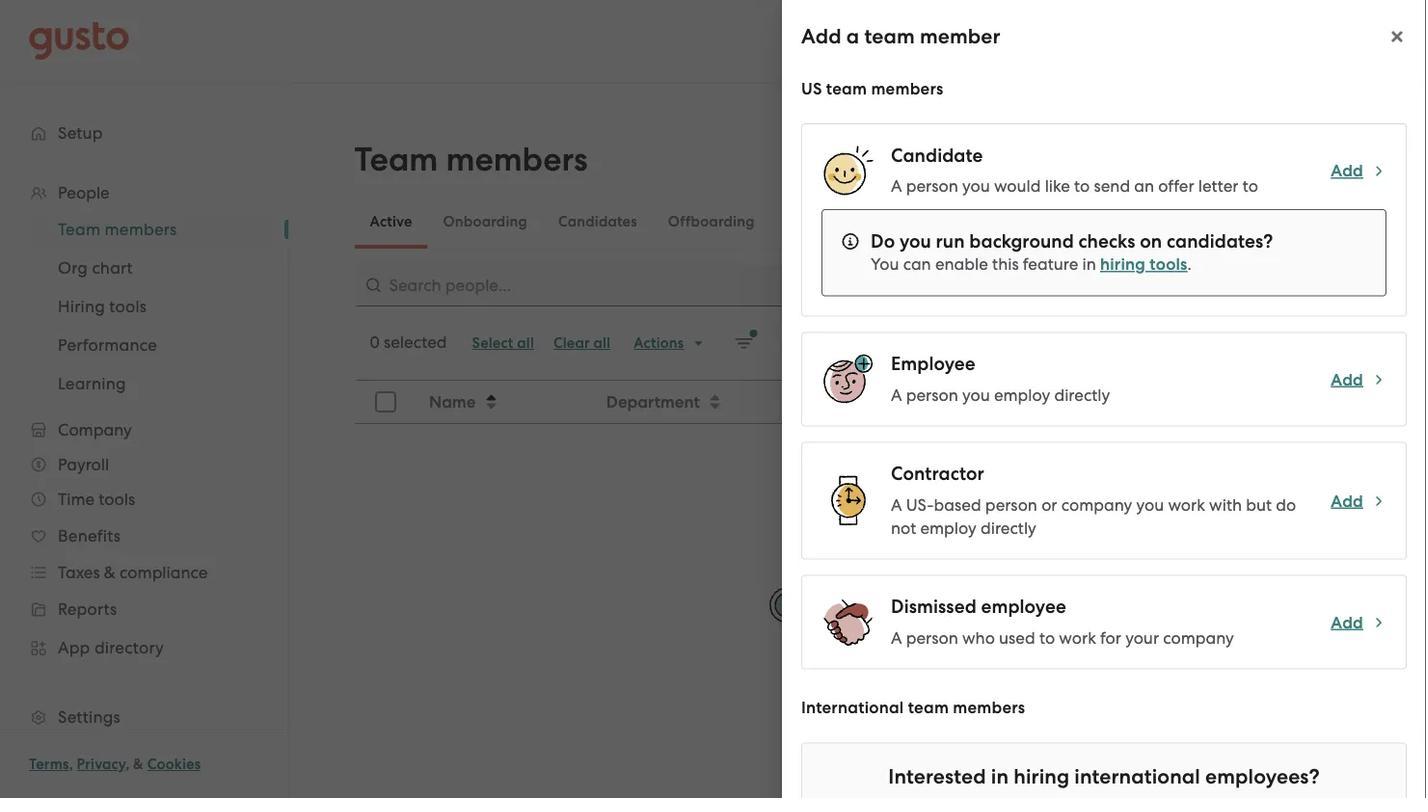 Task type: describe. For each thing, give the bounding box(es) containing it.
&
[[133, 756, 144, 774]]

department
[[606, 392, 700, 412]]

2 , from the left
[[126, 756, 130, 774]]

background
[[970, 230, 1075, 252]]

account menu element
[[1054, 0, 1398, 82]]

type
[[1133, 392, 1168, 412]]

run
[[936, 230, 965, 252]]

dismissed button
[[770, 199, 869, 245]]

Select all rows on this page checkbox
[[364, 381, 407, 424]]

select all button
[[463, 328, 544, 359]]

dismissed for dismissed
[[786, 213, 854, 231]]

dismissed for dismissed employee
[[891, 596, 977, 618]]

active
[[370, 213, 412, 231]]

department button
[[595, 382, 857, 423]]

a inside button
[[1214, 154, 1224, 174]]

not
[[891, 519, 917, 538]]

you left would
[[963, 177, 990, 196]]

offboarding button
[[653, 199, 770, 245]]

clear all
[[554, 335, 611, 352]]

terms link
[[29, 756, 69, 774]]

found
[[905, 600, 950, 620]]

work inside 'a us-based person or company you work with but do not employ directly'
[[1169, 495, 1206, 515]]

1 vertical spatial in
[[992, 765, 1009, 789]]

person for candidate
[[907, 177, 959, 196]]

all for select all
[[517, 335, 534, 352]]

or
[[1042, 495, 1058, 515]]

do you run background checks on candidates?
[[871, 230, 1274, 252]]

a for employee
[[891, 385, 902, 405]]

add for dismissed employee
[[1332, 613, 1364, 633]]

new notifications image
[[735, 334, 754, 353]]

international
[[802, 698, 904, 718]]

add button for contractor
[[1332, 490, 1387, 513]]

feature
[[1023, 255, 1079, 274]]

international team members
[[802, 698, 1026, 718]]

1 horizontal spatial to
[[1075, 177, 1090, 196]]

team
[[355, 140, 438, 179]]

you
[[871, 255, 900, 274]]

privacy
[[77, 756, 126, 774]]

company inside 'a us-based person or company you work with but do not employ directly'
[[1062, 495, 1133, 515]]

based
[[934, 495, 982, 515]]

clear all button
[[544, 328, 620, 359]]

no
[[821, 600, 843, 620]]

terms
[[29, 756, 69, 774]]

person for employee
[[907, 385, 959, 405]]

1 horizontal spatial employ
[[995, 385, 1051, 405]]

member inside button
[[1273, 154, 1339, 174]]

candidates
[[558, 213, 638, 231]]

you can enable this feature in hiring tools .
[[871, 255, 1192, 274]]

for
[[1101, 629, 1122, 648]]

add button for employee
[[1332, 368, 1387, 391]]

team inside add a team member button
[[1228, 154, 1269, 174]]

a inside dialog
[[847, 25, 860, 49]]

add a team member drawer dialog
[[782, 0, 1427, 799]]

directly inside 'a us-based person or company you work with but do not employ directly'
[[981, 519, 1037, 538]]

do
[[1277, 495, 1297, 515]]

person for dismissed employee
[[907, 629, 959, 648]]

with
[[1210, 495, 1243, 515]]

add for candidate
[[1332, 161, 1364, 181]]

us team members
[[802, 79, 944, 98]]

a for dismissed employee
[[891, 629, 902, 648]]

select all
[[472, 335, 534, 352]]

employment type button
[[1022, 382, 1361, 423]]

interested
[[889, 765, 987, 789]]

add inside button
[[1177, 154, 1210, 174]]

offer
[[1159, 177, 1195, 196]]

employ inside 'a us-based person or company you work with but do not employ directly'
[[921, 519, 977, 538]]

no people found
[[821, 600, 950, 620]]

onboarding
[[443, 213, 528, 231]]

like
[[1045, 177, 1071, 196]]

1 vertical spatial hiring
[[1014, 765, 1070, 789]]

us
[[802, 79, 823, 98]]

who
[[963, 629, 995, 648]]

selected
[[384, 333, 447, 352]]

employment
[[1034, 392, 1129, 412]]

add a team member inside button
[[1177, 154, 1339, 174]]

dismissed employee
[[891, 596, 1067, 618]]

onboarding button
[[428, 199, 543, 245]]

clear
[[554, 335, 590, 352]]

people
[[847, 600, 901, 620]]

can
[[904, 255, 932, 274]]

2 horizontal spatial to
[[1243, 177, 1259, 196]]

an
[[1135, 177, 1155, 196]]

member inside dialog
[[920, 25, 1001, 49]]

employee
[[982, 596, 1067, 618]]



Task type: locate. For each thing, give the bounding box(es) containing it.
interested in hiring international employees?
[[889, 765, 1320, 789]]

1 horizontal spatial directly
[[1055, 385, 1111, 405]]

you inside 'a us-based person or company you work with but do not employ directly'
[[1137, 495, 1165, 515]]

offboarding
[[668, 213, 755, 231]]

checks
[[1079, 230, 1136, 252]]

candidates button
[[543, 199, 653, 245]]

international
[[1075, 765, 1201, 789]]

1 a from the top
[[891, 177, 902, 196]]

0 horizontal spatial members
[[446, 140, 588, 179]]

0 vertical spatial in
[[1083, 255, 1097, 274]]

0 horizontal spatial directly
[[981, 519, 1037, 538]]

1 vertical spatial dismissed
[[891, 596, 977, 618]]

0 vertical spatial hiring
[[1101, 255, 1146, 274]]

1 horizontal spatial all
[[594, 335, 611, 352]]

hiring down checks
[[1101, 255, 1146, 274]]

add for contractor
[[1332, 491, 1364, 511]]

work
[[1169, 495, 1206, 515], [1060, 629, 1097, 648]]

2 vertical spatial members
[[953, 698, 1026, 718]]

used
[[999, 629, 1036, 648]]

member
[[920, 25, 1001, 49], [1273, 154, 1339, 174]]

all inside button
[[594, 335, 611, 352]]

members down who
[[953, 698, 1026, 718]]

would
[[995, 177, 1041, 196]]

select
[[472, 335, 514, 352]]

team members tab list
[[355, 195, 1362, 249]]

directly left type
[[1055, 385, 1111, 405]]

1 vertical spatial employ
[[921, 519, 977, 538]]

1 vertical spatial a
[[1214, 154, 1224, 174]]

employ
[[995, 385, 1051, 405], [921, 519, 977, 538]]

Search people... field
[[355, 264, 818, 307]]

0 horizontal spatial company
[[1062, 495, 1133, 515]]

add a team member up the letter
[[1177, 154, 1339, 174]]

all
[[517, 335, 534, 352], [594, 335, 611, 352]]

1 all from the left
[[517, 335, 534, 352]]

you up can
[[900, 230, 932, 252]]

4 add button from the top
[[1332, 611, 1387, 635]]

0 horizontal spatial employ
[[921, 519, 977, 538]]

a down no people found
[[891, 629, 902, 648]]

3 add button from the top
[[1332, 490, 1387, 513]]

0 horizontal spatial dismissed
[[786, 213, 854, 231]]

1 vertical spatial directly
[[981, 519, 1037, 538]]

terms , privacy , & cookies
[[29, 756, 201, 774]]

add button
[[1332, 159, 1387, 183], [1332, 368, 1387, 391], [1332, 490, 1387, 513], [1332, 611, 1387, 635]]

a left us-
[[891, 495, 902, 515]]

1 vertical spatial members
[[446, 140, 588, 179]]

hiring left international
[[1014, 765, 1070, 789]]

a person who used to work for your company
[[891, 629, 1235, 648]]

0 horizontal spatial ,
[[69, 756, 73, 774]]

candidate
[[891, 144, 984, 166]]

on
[[1141, 230, 1163, 252]]

0 vertical spatial members
[[872, 79, 944, 98]]

add a team member button
[[1154, 141, 1362, 187]]

person inside 'a us-based person or company you work with but do not employ directly'
[[986, 495, 1038, 515]]

members up candidate
[[872, 79, 944, 98]]

send
[[1094, 177, 1131, 196]]

directly down based
[[981, 519, 1037, 538]]

in down do you run background checks on candidates?
[[1083, 255, 1097, 274]]

0 vertical spatial directly
[[1055, 385, 1111, 405]]

members for international team members
[[953, 698, 1026, 718]]

us-
[[907, 495, 934, 515]]

a
[[847, 25, 860, 49], [1214, 154, 1224, 174]]

company right or
[[1062, 495, 1133, 515]]

you down employee
[[963, 385, 990, 405]]

candidates?
[[1167, 230, 1274, 252]]

a down candidate
[[891, 177, 902, 196]]

add button for dismissed employee
[[1332, 611, 1387, 635]]

0 vertical spatial employ
[[995, 385, 1051, 405]]

company
[[1062, 495, 1133, 515], [1164, 629, 1235, 648]]

dismissed inside button
[[786, 213, 854, 231]]

a for candidate
[[891, 177, 902, 196]]

0 vertical spatial member
[[920, 25, 1001, 49]]

cookies
[[147, 756, 201, 774]]

your
[[1126, 629, 1160, 648]]

person down found at the right bottom of page
[[907, 629, 959, 648]]

.
[[1188, 255, 1192, 274]]

2 horizontal spatial members
[[953, 698, 1026, 718]]

all for clear all
[[594, 335, 611, 352]]

employee
[[891, 353, 976, 375]]

0 vertical spatial dismissed
[[786, 213, 854, 231]]

person down candidate
[[907, 177, 959, 196]]

do
[[871, 230, 895, 252]]

but
[[1247, 495, 1272, 515]]

1 vertical spatial company
[[1164, 629, 1235, 648]]

person left or
[[986, 495, 1038, 515]]

add button for candidate
[[1332, 159, 1387, 183]]

2 add button from the top
[[1332, 368, 1387, 391]]

1 add button from the top
[[1332, 159, 1387, 183]]

0 horizontal spatial in
[[992, 765, 1009, 789]]

to right the letter
[[1243, 177, 1259, 196]]

0 horizontal spatial all
[[517, 335, 534, 352]]

0 vertical spatial work
[[1169, 495, 1206, 515]]

person
[[907, 177, 959, 196], [907, 385, 959, 405], [986, 495, 1038, 515], [907, 629, 959, 648]]

members for us team members
[[872, 79, 944, 98]]

2 a from the top
[[891, 385, 902, 405]]

0 vertical spatial a
[[847, 25, 860, 49]]

all right clear
[[594, 335, 611, 352]]

1 horizontal spatial ,
[[126, 756, 130, 774]]

a down employee
[[891, 385, 902, 405]]

0 horizontal spatial a
[[847, 25, 860, 49]]

hiring inside do you run background checks on candidates? alert
[[1101, 255, 1146, 274]]

all right select
[[517, 335, 534, 352]]

4 a from the top
[[891, 629, 902, 648]]

0 vertical spatial add a team member
[[802, 25, 1001, 49]]

3 a from the top
[[891, 495, 902, 515]]

active button
[[355, 199, 428, 245]]

1 horizontal spatial dismissed
[[891, 596, 977, 618]]

name
[[429, 392, 476, 412]]

add a team member inside dialog
[[802, 25, 1001, 49]]

add for employee
[[1332, 370, 1364, 390]]

in right interested
[[992, 765, 1009, 789]]

0 horizontal spatial add a team member
[[802, 25, 1001, 49]]

1 vertical spatial member
[[1273, 154, 1339, 174]]

0 horizontal spatial member
[[920, 25, 1001, 49]]

1 horizontal spatial add a team member
[[1177, 154, 1339, 174]]

this
[[993, 255, 1019, 274]]

to right like
[[1075, 177, 1090, 196]]

0 selected status
[[370, 333, 447, 352]]

tools
[[1150, 255, 1188, 274]]

1 vertical spatial add a team member
[[1177, 154, 1339, 174]]

2 all from the left
[[594, 335, 611, 352]]

enable
[[936, 255, 989, 274]]

1 horizontal spatial company
[[1164, 629, 1235, 648]]

members
[[872, 79, 944, 98], [446, 140, 588, 179], [953, 698, 1026, 718]]

you inside alert
[[900, 230, 932, 252]]

directly
[[1055, 385, 1111, 405], [981, 519, 1037, 538]]

team up the letter
[[1228, 154, 1269, 174]]

1 horizontal spatial members
[[872, 79, 944, 98]]

a us-based person or company you work with but do not employ directly
[[891, 495, 1297, 538]]

hiring tools link
[[1101, 255, 1188, 274]]

home image
[[29, 22, 129, 60]]

contractor
[[891, 463, 985, 485]]

work left with
[[1169, 495, 1206, 515]]

in inside "you can enable this feature in hiring tools ."
[[1083, 255, 1097, 274]]

person down employee
[[907, 385, 959, 405]]

privacy link
[[77, 756, 126, 774]]

to
[[1075, 177, 1090, 196], [1243, 177, 1259, 196], [1040, 629, 1056, 648]]

dismissed left do
[[786, 213, 854, 231]]

1 horizontal spatial in
[[1083, 255, 1097, 274]]

a up us team members
[[847, 25, 860, 49]]

to right used
[[1040, 629, 1056, 648]]

employment type
[[1034, 392, 1168, 412]]

team up interested
[[908, 698, 949, 718]]

letter
[[1199, 177, 1239, 196]]

work left for
[[1060, 629, 1097, 648]]

0 vertical spatial company
[[1062, 495, 1133, 515]]

a
[[891, 177, 902, 196], [891, 385, 902, 405], [891, 495, 902, 515], [891, 629, 902, 648]]

1 horizontal spatial work
[[1169, 495, 1206, 515]]

0 horizontal spatial hiring
[[1014, 765, 1070, 789]]

team up us team members
[[865, 25, 915, 49]]

a up the letter
[[1214, 154, 1224, 174]]

company right your
[[1164, 629, 1235, 648]]

dismissed inside add a team member drawer dialog
[[891, 596, 977, 618]]

1 horizontal spatial member
[[1273, 154, 1339, 174]]

a person you employ directly
[[891, 385, 1111, 405]]

dismissed
[[786, 213, 854, 231], [891, 596, 977, 618]]

new notifications image
[[735, 334, 754, 353]]

do you run background checks on candidates? alert
[[822, 209, 1387, 297]]

a person you would like to send an offer letter to
[[891, 177, 1259, 196]]

add a team member up us team members
[[802, 25, 1001, 49]]

1 horizontal spatial hiring
[[1101, 255, 1146, 274]]

all inside button
[[517, 335, 534, 352]]

0 horizontal spatial work
[[1060, 629, 1097, 648]]

add
[[802, 25, 842, 49], [1177, 154, 1210, 174], [1332, 161, 1364, 181], [1332, 370, 1364, 390], [1332, 491, 1364, 511], [1332, 613, 1364, 633]]

cookies button
[[147, 753, 201, 777]]

0 horizontal spatial to
[[1040, 629, 1056, 648]]

, left &
[[126, 756, 130, 774]]

name button
[[417, 382, 593, 423]]

dismissed up who
[[891, 596, 977, 618]]

a for contractor
[[891, 495, 902, 515]]

1 , from the left
[[69, 756, 73, 774]]

team right us
[[827, 79, 867, 98]]

0 selected
[[370, 333, 447, 352]]

members up onboarding
[[446, 140, 588, 179]]

team
[[865, 25, 915, 49], [827, 79, 867, 98], [1228, 154, 1269, 174], [908, 698, 949, 718]]

0
[[370, 333, 380, 352]]

you left with
[[1137, 495, 1165, 515]]

1 horizontal spatial a
[[1214, 154, 1224, 174]]

hiring
[[1101, 255, 1146, 274], [1014, 765, 1070, 789]]

a inside 'a us-based person or company you work with but do not employ directly'
[[891, 495, 902, 515]]

, left 'privacy'
[[69, 756, 73, 774]]

1 vertical spatial work
[[1060, 629, 1097, 648]]

employees?
[[1206, 765, 1320, 789]]

team members
[[355, 140, 588, 179]]



Task type: vqa. For each thing, say whether or not it's contained in the screenshot.
Onboarding
yes



